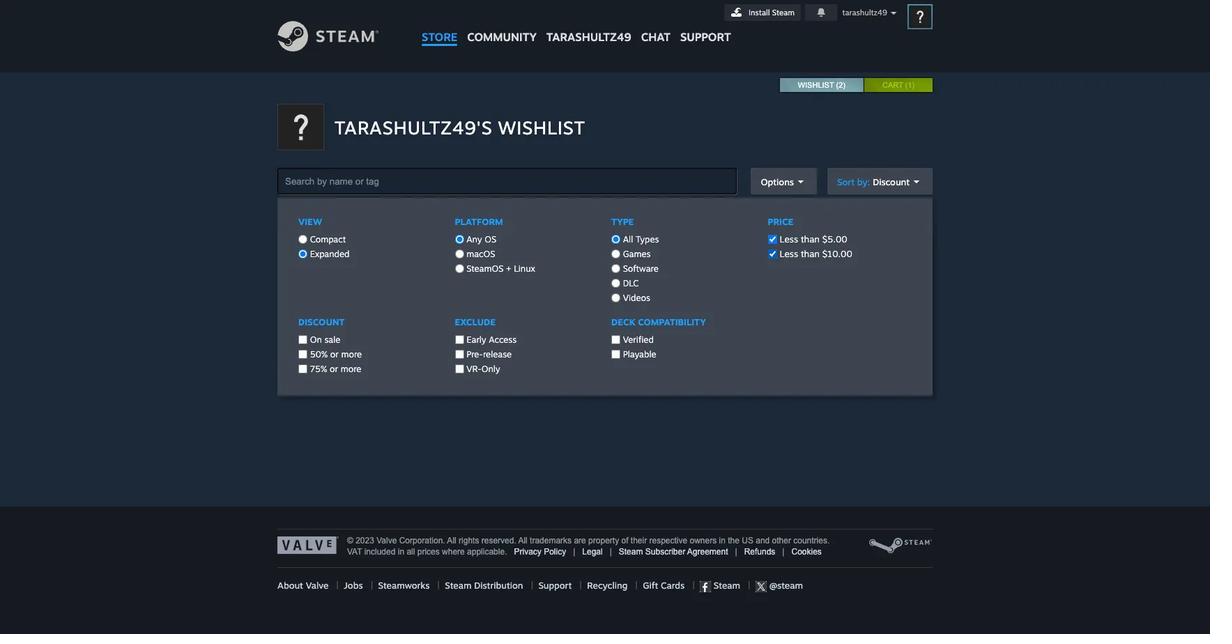 Task type: vqa. For each thing, say whether or not it's contained in the screenshot.
"sign" within the Sign In link
no



Task type: describe. For each thing, give the bounding box(es) containing it.
type
[[612, 216, 634, 227]]

or for 50%
[[330, 349, 339, 360]]

than up compact
[[329, 213, 348, 225]]

1 valve software image from the left
[[278, 537, 339, 555]]

expanded
[[308, 249, 350, 259]]

compatibility
[[638, 317, 706, 328]]

| right support link
[[580, 580, 582, 591]]

0 horizontal spatial $5.00
[[351, 213, 376, 225]]

@steam link
[[756, 580, 804, 593]]

more for 50% or more
[[341, 349, 362, 360]]

| down property
[[610, 548, 612, 557]]

applicable.
[[467, 548, 507, 557]]

dlc
[[621, 278, 639, 289]]

75% or more
[[308, 364, 362, 375]]

reserved.
[[482, 536, 517, 546]]

wishlist
[[498, 116, 586, 139]]

2 horizontal spatial all
[[623, 234, 633, 245]]

wishlist                 ( 2 )
[[798, 81, 846, 89]]

than down "less than $5.00"
[[801, 248, 820, 259]]

person
[[610, 335, 634, 345]]

legal link
[[583, 548, 603, 557]]

1 horizontal spatial discount
[[873, 176, 910, 187]]

distribution
[[474, 580, 524, 591]]

owners
[[690, 536, 717, 546]]

2 valve software image from the left
[[869, 537, 933, 555]]

pre-
[[467, 349, 483, 360]]

price
[[768, 216, 794, 227]]

property
[[589, 536, 619, 546]]

0 vertical spatial $10.00
[[469, 213, 499, 225]]

shooter
[[637, 335, 664, 345]]

about valve | jobs | steamworks | steam distribution | support | recycling | gift cards |
[[278, 580, 700, 591]]

less up compact
[[308, 213, 326, 225]]

on
[[310, 335, 322, 345]]

sort by: discount
[[838, 176, 910, 187]]

less than $5.00
[[780, 234, 848, 245]]

( for 1
[[906, 81, 908, 89]]

2
[[839, 81, 843, 89]]

any os
[[464, 234, 497, 245]]

trademarks
[[530, 536, 572, 546]]

recycling
[[587, 580, 628, 591]]

| left gift
[[636, 580, 638, 591]]

steam subscriber agreement link
[[619, 548, 729, 557]]

2019
[[628, 290, 646, 300]]

steam distribution link
[[445, 580, 524, 591]]

recycling link
[[587, 580, 628, 591]]

jobs link
[[344, 580, 363, 591]]

| down are
[[573, 548, 576, 557]]

less down price
[[780, 234, 799, 245]]

install
[[749, 8, 770, 17]]

os
[[485, 234, 497, 245]]

than up any os
[[447, 213, 466, 225]]

subscriber
[[646, 548, 686, 557]]

less than $10.00
[[780, 248, 853, 259]]

2023
[[356, 536, 374, 546]]

third-
[[589, 335, 611, 345]]

all
[[407, 548, 415, 557]]

steamos + linux
[[464, 264, 535, 274]]

other
[[773, 536, 792, 546]]

about
[[278, 580, 303, 591]]

| down other
[[783, 548, 785, 557]]

jobs
[[344, 580, 363, 591]]

early
[[467, 335, 487, 345]]

about valve link
[[278, 580, 329, 591]]

mostly
[[603, 279, 633, 289]]

chat link
[[637, 0, 676, 47]]

( for 2
[[837, 81, 839, 89]]

support link
[[539, 580, 572, 591]]

steam link
[[700, 580, 741, 593]]

community link
[[463, 0, 542, 51]]

gift
[[643, 580, 659, 591]]

corporation.
[[399, 536, 446, 546]]

less left platform
[[426, 213, 445, 225]]

tarashultz49's wishlist
[[335, 116, 586, 139]]

early access
[[464, 335, 517, 345]]

Search by name or tag text field
[[278, 168, 738, 195]]

1 horizontal spatial tarashultz49
[[843, 8, 888, 17]]

or for 75%
[[330, 364, 338, 375]]

privacy policy link
[[514, 548, 566, 557]]

1 horizontal spatial all
[[519, 536, 528, 546]]

steamos
[[467, 264, 504, 274]]

less down "less than $5.00"
[[780, 248, 799, 259]]

50%
[[310, 349, 328, 360]]

compact
[[308, 234, 346, 245]]

the
[[728, 536, 740, 546]]



Task type: locate. For each thing, give the bounding box(es) containing it.
0 vertical spatial valve
[[377, 536, 397, 546]]

) for 1
[[913, 81, 915, 89]]

0 horizontal spatial all
[[447, 536, 457, 546]]

None radio
[[455, 235, 464, 244], [455, 250, 464, 259], [612, 250, 621, 259], [455, 264, 464, 273], [455, 235, 464, 244], [455, 250, 464, 259], [612, 250, 621, 259], [455, 264, 464, 273]]

price:
[[282, 213, 305, 225], [401, 213, 424, 225]]

steam down agreement
[[712, 580, 741, 591]]

steam down where
[[445, 580, 472, 591]]

support
[[539, 580, 572, 591]]

vat
[[347, 548, 362, 557]]

all up the games
[[623, 234, 633, 245]]

) right "cart"
[[913, 81, 915, 89]]

vr-
[[467, 364, 482, 375]]

store
[[422, 30, 458, 44]]

tarashultz49 link
[[542, 0, 637, 51]]

or
[[330, 349, 339, 360], [330, 364, 338, 375]]

price: less than $5.00
[[282, 213, 376, 225]]

all up privacy
[[519, 536, 528, 546]]

action
[[510, 335, 533, 345]]

and
[[756, 536, 770, 546]]

1 horizontal spatial valve software image
[[869, 537, 933, 555]]

1 vertical spatial tarashultz49
[[547, 30, 632, 44]]

| right jobs
[[371, 580, 373, 591]]

platform
[[455, 216, 503, 227]]

$10.00 down "less than $5.00"
[[823, 248, 853, 259]]

1 horizontal spatial price:
[[401, 213, 424, 225]]

cookies
[[792, 548, 822, 557]]

policy
[[544, 548, 566, 557]]

deck compatibility
[[612, 317, 706, 328]]

0 horizontal spatial $10.00
[[469, 213, 499, 225]]

prices
[[418, 548, 440, 557]]

options
[[761, 176, 794, 187]]

©
[[347, 536, 354, 546]]

than up less than $10.00
[[801, 234, 820, 245]]

mostly positive sep 9, 2019
[[603, 279, 667, 300]]

countries.
[[794, 536, 830, 546]]

1 price: from the left
[[282, 213, 305, 225]]

5
[[551, 248, 561, 266]]

0 horizontal spatial valve
[[306, 580, 329, 591]]

+
[[506, 264, 512, 274]]

1 vertical spatial or
[[330, 364, 338, 375]]

exclude
[[455, 317, 496, 328]]

us
[[742, 536, 754, 546]]

more up 75% or more
[[341, 349, 362, 360]]

0 vertical spatial in
[[720, 536, 726, 546]]

community
[[467, 30, 537, 44]]

1 horizontal spatial $10.00
[[823, 248, 853, 259]]

$5.00 up less than $10.00
[[823, 234, 848, 245]]

all
[[623, 234, 633, 245], [447, 536, 457, 546], [519, 536, 528, 546]]

install steam
[[749, 8, 795, 17]]

( right the wishlist
[[837, 81, 839, 89]]

steam
[[773, 8, 795, 17], [619, 548, 643, 557], [445, 580, 472, 591], [712, 580, 741, 591]]

third-person shooter
[[589, 335, 664, 345]]

discount up on sale
[[299, 317, 345, 328]]

1 horizontal spatial valve
[[377, 536, 397, 546]]

None radio
[[299, 235, 308, 244], [612, 235, 621, 244], [299, 250, 308, 259], [612, 264, 621, 273], [612, 279, 621, 288], [612, 294, 621, 303], [299, 235, 308, 244], [612, 235, 621, 244], [299, 250, 308, 259], [612, 264, 621, 273], [612, 279, 621, 288], [612, 294, 621, 303]]

0 vertical spatial tarashultz49
[[843, 8, 888, 17]]

sep
[[603, 290, 616, 300]]

| left jobs
[[337, 580, 339, 591]]

price: for price: less than $5.00
[[282, 213, 305, 225]]

2 price: from the left
[[401, 213, 424, 225]]

(
[[837, 81, 839, 89], [906, 81, 908, 89]]

on sale
[[308, 335, 341, 345]]

0 vertical spatial more
[[341, 349, 362, 360]]

0 horizontal spatial price:
[[282, 213, 305, 225]]

valve inside © 2023 valve corporation.  all rights reserved.  all trademarks are property of their respective owners in the us and other countries. vat included in all prices where applicable. privacy policy | legal | steam subscriber agreement | refunds | cookies
[[377, 536, 397, 546]]

| down the
[[736, 548, 738, 557]]

refunds
[[745, 548, 776, 557]]

or up 75% or more
[[330, 349, 339, 360]]

1
[[908, 81, 913, 89]]

0 horizontal spatial tarashultz49
[[547, 30, 632, 44]]

1 vertical spatial in
[[398, 548, 405, 557]]

access
[[489, 335, 517, 345]]

view
[[299, 216, 322, 227]]

( right "cart"
[[906, 81, 908, 89]]

2 ) from the left
[[913, 81, 915, 89]]

or down "50% or more"
[[330, 364, 338, 375]]

valve software image
[[278, 537, 339, 555], [869, 537, 933, 555]]

verified
[[621, 335, 654, 345]]

0 vertical spatial or
[[330, 349, 339, 360]]

| right cards
[[693, 580, 695, 591]]

valve up included
[[377, 536, 397, 546]]

included
[[365, 548, 396, 557]]

1 horizontal spatial )
[[913, 81, 915, 89]]

| right steamworks
[[438, 580, 440, 591]]

only
[[482, 364, 501, 375]]

$10.00 up any os
[[469, 213, 499, 225]]

cards
[[661, 580, 685, 591]]

$10.00
[[469, 213, 499, 225], [823, 248, 853, 259]]

None checkbox
[[299, 336, 308, 345], [612, 336, 621, 345], [299, 350, 308, 359], [612, 350, 621, 359], [299, 365, 308, 374], [455, 365, 464, 374], [299, 336, 308, 345], [612, 336, 621, 345], [299, 350, 308, 359], [612, 350, 621, 359], [299, 365, 308, 374], [455, 365, 464, 374]]

their
[[631, 536, 647, 546]]

software
[[621, 264, 659, 274]]

linux
[[514, 264, 535, 274]]

steam inside © 2023 valve corporation.  all rights reserved.  all trademarks are property of their respective owners in the us and other countries. vat included in all prices where applicable. privacy policy | legal | steam subscriber agreement | refunds | cookies
[[619, 548, 643, 557]]

price: for price: less than $10.00
[[401, 213, 424, 225]]

0 horizontal spatial )
[[843, 81, 846, 89]]

games
[[621, 249, 651, 259]]

1 ( from the left
[[837, 81, 839, 89]]

gift cards link
[[643, 580, 685, 591]]

1 vertical spatial $5.00
[[823, 234, 848, 245]]

75%
[[310, 364, 327, 375]]

are
[[574, 536, 586, 546]]

deck
[[612, 317, 636, 328]]

install steam link
[[725, 4, 801, 21]]

tarashultz49 inside 'link'
[[547, 30, 632, 44]]

types
[[636, 234, 659, 245]]

© 2023 valve corporation.  all rights reserved.  all trademarks are property of their respective owners in the us and other countries. vat included in all prices where applicable. privacy policy | legal | steam subscriber agreement | refunds | cookies
[[347, 536, 830, 557]]

0 horizontal spatial in
[[398, 548, 405, 557]]

@steam
[[767, 580, 804, 591]]

vr-only
[[464, 364, 501, 375]]

all up where
[[447, 536, 457, 546]]

steam right the install
[[773, 8, 795, 17]]

1 vertical spatial valve
[[306, 580, 329, 591]]

support link
[[676, 0, 736, 47]]

videos
[[621, 293, 651, 303]]

tarashultz49's
[[335, 116, 493, 139]]

valve right about
[[306, 580, 329, 591]]

1 horizontal spatial $5.00
[[823, 234, 848, 245]]

agreement
[[688, 548, 729, 557]]

0 vertical spatial discount
[[873, 176, 910, 187]]

2 ( from the left
[[906, 81, 908, 89]]

where
[[442, 548, 465, 557]]

1 horizontal spatial in
[[720, 536, 726, 546]]

discount
[[873, 176, 910, 187], [299, 317, 345, 328]]

discount right by:
[[873, 176, 910, 187]]

more down "50% or more"
[[341, 364, 362, 375]]

9,
[[619, 290, 625, 300]]

0 vertical spatial $5.00
[[351, 213, 376, 225]]

privacy
[[514, 548, 542, 557]]

1 vertical spatial discount
[[299, 317, 345, 328]]

wishlist
[[798, 81, 835, 89]]

in left the
[[720, 536, 726, 546]]

store link
[[417, 0, 463, 51]]

tarashultz49
[[843, 8, 888, 17], [547, 30, 632, 44]]

None checkbox
[[768, 235, 777, 244], [768, 250, 777, 259], [455, 336, 464, 345], [455, 350, 464, 359], [768, 235, 777, 244], [768, 250, 777, 259], [455, 336, 464, 345], [455, 350, 464, 359]]

refunds link
[[745, 548, 776, 557]]

legal
[[583, 548, 603, 557]]

$5.00 right view on the top
[[351, 213, 376, 225]]

sale
[[325, 335, 341, 345]]

0 horizontal spatial discount
[[299, 317, 345, 328]]

| left support link
[[531, 580, 534, 591]]

) right the wishlist
[[843, 81, 846, 89]]

) for 2
[[843, 81, 846, 89]]

in left the all
[[398, 548, 405, 557]]

than
[[329, 213, 348, 225], [447, 213, 466, 225], [801, 234, 820, 245], [801, 248, 820, 259]]

macos
[[464, 249, 496, 259]]

cookies link
[[792, 548, 822, 557]]

gears
[[506, 248, 547, 266]]

cart
[[883, 81, 904, 89]]

multiplayer
[[674, 335, 713, 345]]

steam down the of
[[619, 548, 643, 557]]

steam inside 'link'
[[773, 8, 795, 17]]

|
[[573, 548, 576, 557], [610, 548, 612, 557], [736, 548, 738, 557], [783, 548, 785, 557], [337, 580, 339, 591], [371, 580, 373, 591], [438, 580, 440, 591], [531, 580, 534, 591], [580, 580, 582, 591], [636, 580, 638, 591], [693, 580, 695, 591], [741, 580, 756, 591]]

0 horizontal spatial valve software image
[[278, 537, 339, 555]]

1 vertical spatial more
[[341, 364, 362, 375]]

1 vertical spatial $10.00
[[823, 248, 853, 259]]

0 horizontal spatial (
[[837, 81, 839, 89]]

| down "refunds" link
[[741, 580, 756, 591]]

50% or more
[[308, 349, 362, 360]]

1 horizontal spatial (
[[906, 81, 908, 89]]

more for 75% or more
[[341, 364, 362, 375]]

1 ) from the left
[[843, 81, 846, 89]]

price: less than $10.00
[[401, 213, 499, 225]]



